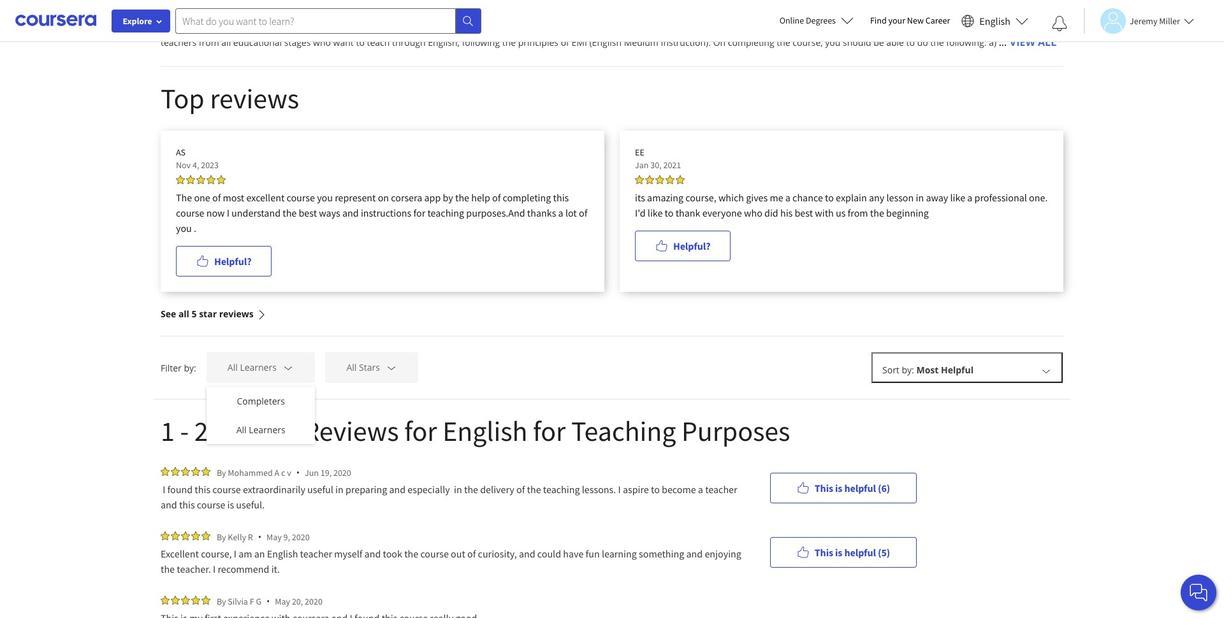 Task type: vqa. For each thing, say whether or not it's contained in the screenshot.
Guided
no



Task type: describe. For each thing, give the bounding box(es) containing it.
to inside i found this course extraordinarily useful in preparing and especially  in the delivery of the teaching lessons. i aspire to become a teacher and this course is useful.
[[651, 484, 660, 496]]

the
[[176, 191, 192, 204]]

all stars button
[[326, 353, 419, 383]]

excellent
[[161, 548, 199, 561]]

all inside all learners dropdown button
[[228, 362, 238, 374]]

completing inside colleagues from universities all over the world who share the same discipline and discourse community, to ask questions and exchange ideas. this mooc targets lecturers who wish to begin using english in their teaching. a priori, this means university lecturers from countries where english is not the l1 or a widely-used language (romance language-speaking countries, for example), though in fact the course is open to teachers from all educational stages who want to teach through english, following the principles of emi (english medium instruction).  on completing the course, you should be able to do the following.  a) ... view all
[[728, 36, 775, 48]]

to left the do
[[907, 36, 916, 48]]

and right discipline
[[482, 7, 498, 19]]

one.
[[1030, 191, 1048, 204]]

silvia
[[228, 596, 248, 608]]

for inside the one of most excellent course you represent on corsera app by the help of completing this course now i understand the best ways and instructions for teaching purposes.and thanks a lot of you .
[[414, 207, 426, 219]]

of inside i found this course extraordinarily useful in preparing and especially  in the delivery of the teaching lessons. i aspire to become a teacher and this course is useful.
[[517, 484, 525, 496]]

ideas.
[[725, 7, 749, 19]]

by for i
[[217, 532, 226, 543]]

all inside 'all stars' button
[[347, 362, 357, 374]]

of right one on the top of the page
[[212, 191, 221, 204]]

all inside all learners menu item
[[236, 424, 247, 436]]

beginning
[[887, 207, 930, 219]]

as
[[176, 147, 186, 158]]

from inside its amazing course, which gives me a chance to explain any lesson in away like a professional one. i'd like to thank everyone who did his best with us from the beginning
[[848, 207, 869, 219]]

not
[[499, 20, 513, 33]]

am
[[239, 548, 252, 561]]

a inside by mohammed a c v • jun 19, 2020
[[275, 467, 280, 479]]

out
[[451, 548, 466, 561]]

the inside its amazing course, which gives me a chance to explain any lesson in away like a professional one. i'd like to thank everyone who did his best with us from the beginning
[[871, 207, 885, 219]]

course right excellent
[[287, 191, 315, 204]]

from down priori, on the left
[[199, 36, 219, 48]]

colleagues
[[161, 7, 205, 19]]

20,
[[292, 596, 303, 608]]

completers
[[237, 396, 285, 408]]

though
[[879, 20, 909, 33]]

explore
[[123, 15, 152, 27]]

all stars
[[347, 362, 380, 374]]

to up with
[[826, 191, 834, 204]]

same
[[416, 7, 438, 19]]

teacher inside excellent course, i am an english teacher myself and took the course out of curiosity, and could have fun learning something and enjoying the teacher. i recommend it.
[[300, 548, 332, 561]]

language
[[614, 20, 652, 33]]

where
[[430, 20, 456, 33]]

purposes
[[682, 414, 791, 449]]

(romance
[[654, 20, 696, 33]]

course up .
[[176, 207, 204, 219]]

english,
[[428, 36, 460, 48]]

a inside i found this course extraordinarily useful in preparing and especially  in the delivery of the teaching lessons. i aspire to become a teacher and this course is useful.
[[699, 484, 704, 496]]

recommend
[[218, 563, 270, 576]]

who inside its amazing course, which gives me a chance to explain any lesson in away like a professional one. i'd like to thank everyone who did his best with us from the beginning
[[745, 207, 763, 219]]

myself
[[334, 548, 363, 561]]

this is helpful (5)
[[815, 546, 891, 559]]

used
[[591, 20, 612, 33]]

1 horizontal spatial like
[[951, 191, 966, 204]]

view
[[1010, 35, 1036, 49]]

and right preparing
[[389, 484, 406, 496]]

show notifications image
[[1053, 16, 1068, 31]]

purposes.and
[[467, 207, 525, 219]]

on
[[378, 191, 389, 204]]

from up priori, on the left
[[207, 7, 227, 19]]

1 vertical spatial you
[[317, 191, 333, 204]]

2020 inside by mohammed a c v • jun 19, 2020
[[334, 467, 351, 479]]

to down "amazing"
[[665, 207, 674, 219]]

this right found
[[195, 484, 211, 496]]

2020 inside by kelly r • may 9, 2020
[[292, 532, 310, 543]]

enjoying
[[705, 548, 742, 561]]

who left your at the right top of the page
[[871, 7, 889, 19]]

countries
[[389, 20, 427, 33]]

all learners menu item
[[207, 416, 315, 445]]

2 vertical spatial •
[[267, 596, 270, 608]]

teachers
[[161, 36, 197, 48]]

who left the want
[[313, 36, 331, 48]]

completers menu item
[[207, 387, 315, 416]]

principles
[[519, 36, 559, 48]]

chat with us image
[[1189, 583, 1210, 604]]

in right the useful
[[336, 484, 344, 496]]

this inside the one of most excellent course you represent on corsera app by the help of completing this course now i understand the best ways and instructions for teaching purposes.and thanks a lot of you .
[[553, 191, 569, 204]]

gives
[[747, 191, 768, 204]]

professional
[[975, 191, 1028, 204]]

by kelly r • may 9, 2020
[[217, 531, 310, 544]]

and left could at the bottom left
[[519, 548, 536, 561]]

course, inside colleagues from universities all over the world who share the same discipline and discourse community, to ask questions and exchange ideas. this mooc targets lecturers who wish to begin using english in their teaching. a priori, this means university lecturers from countries where english is not the l1 or a widely-used language (romance language-speaking countries, for example), though in fact the course is open to teachers from all educational stages who want to teach through english, following the principles of emi (english medium instruction).  on completing the course, you should be able to do the following.  a) ... view all
[[793, 36, 823, 48]]

useful
[[308, 484, 334, 496]]

priori,
[[209, 20, 234, 33]]

filter
[[161, 362, 182, 374]]

app
[[425, 191, 441, 204]]

f
[[250, 596, 254, 608]]

best inside the one of most excellent course you represent on corsera app by the help of completing this course now i understand the best ways and instructions for teaching purposes.and thanks a lot of you .
[[299, 207, 317, 219]]

2020 inside by silvia f g • may 20, 2020
[[305, 596, 323, 608]]

chevron down image for stars
[[386, 363, 398, 374]]

and up "(romance"
[[665, 7, 680, 19]]

their
[[1016, 7, 1035, 19]]

university
[[284, 20, 324, 33]]

speaking
[[739, 20, 776, 33]]

all inside colleagues from universities all over the world who share the same discipline and discourse community, to ask questions and exchange ideas. this mooc targets lecturers who wish to begin using english in their teaching. a priori, this means university lecturers from countries where english is not the l1 or a widely-used language (romance language-speaking countries, for example), though in fact the course is open to teachers from all educational stages who want to teach through english, following the principles of emi (english medium instruction).  on completing the course, you should be able to do the following.  a) ... view all
[[1039, 35, 1057, 49]]

course inside excellent course, i am an english teacher myself and took the course out of curiosity, and could have fun learning something and enjoying the teacher. i recommend it.
[[421, 548, 449, 561]]

online degrees
[[780, 15, 836, 26]]

1 horizontal spatial helpful? button
[[635, 231, 731, 262]]

nov
[[176, 159, 191, 171]]

169
[[257, 414, 298, 449]]

i left am
[[234, 548, 237, 561]]

9,
[[284, 532, 290, 543]]

english up delivery
[[443, 414, 528, 449]]

...
[[1000, 36, 1007, 48]]

useful.
[[236, 499, 265, 512]]

open
[[994, 20, 1015, 33]]

learners inside dropdown button
[[240, 362, 277, 374]]

helpful for (5)
[[845, 546, 877, 559]]

share
[[374, 7, 398, 19]]

a right me
[[786, 191, 791, 204]]

something
[[639, 548, 685, 561]]

is inside i found this course extraordinarily useful in preparing and especially  in the delivery of the teaching lessons. i aspire to become a teacher and this course is useful.
[[227, 499, 234, 512]]

i inside the one of most excellent course you represent on corsera app by the help of completing this course now i understand the best ways and instructions for teaching purposes.and thanks a lot of you .
[[227, 207, 230, 219]]

find your new career link
[[864, 13, 957, 29]]

aspire
[[623, 484, 649, 496]]

this is helpful (5) button
[[771, 538, 917, 568]]

is left open at top right
[[985, 20, 992, 33]]

to right the want
[[356, 36, 365, 48]]

english up following on the left of the page
[[458, 20, 488, 33]]

1
[[161, 414, 175, 449]]

degrees
[[806, 15, 836, 26]]

c
[[281, 467, 285, 479]]

everyone
[[703, 207, 742, 219]]

by for this
[[217, 467, 226, 479]]

mohammed
[[228, 467, 273, 479]]

this inside colleagues from universities all over the world who share the same discipline and discourse community, to ask questions and exchange ideas. this mooc targets lecturers who wish to begin using english in their teaching. a priori, this means university lecturers from countries where english is not the l1 or a widely-used language (romance language-speaking countries, for example), though in fact the course is open to teachers from all educational stages who want to teach through english, following the principles of emi (english medium instruction).  on completing the course, you should be able to do the following.  a) ... view all
[[752, 7, 769, 19]]

instructions
[[361, 207, 412, 219]]

top
[[161, 81, 205, 116]]

lesson
[[887, 191, 914, 204]]

r
[[248, 532, 253, 543]]

your
[[889, 15, 906, 26]]

completing inside the one of most excellent course you represent on corsera app by the help of completing this course now i understand the best ways and instructions for teaching purposes.and thanks a lot of you .
[[503, 191, 551, 204]]

to right wish
[[913, 7, 921, 19]]

course, inside its amazing course, which gives me a chance to explain any lesson in away like a professional one. i'd like to thank everyone who did his best with us from the beginning
[[686, 191, 717, 204]]

(6)
[[879, 482, 891, 495]]

course up useful.
[[213, 484, 241, 496]]

2 horizontal spatial chevron down image
[[1041, 366, 1053, 377]]

30,
[[651, 159, 662, 171]]

ask
[[605, 7, 619, 19]]

chevron down image for learners
[[283, 363, 294, 374]]

did
[[765, 207, 779, 219]]

in up open at top right
[[1006, 7, 1013, 19]]

thank
[[676, 207, 701, 219]]

v
[[287, 467, 291, 479]]

english inside excellent course, i am an english teacher myself and took the course out of curiosity, and could have fun learning something and enjoying the teacher. i recommend it.
[[267, 548, 298, 561]]

this down found
[[179, 499, 195, 512]]

view all button
[[1010, 33, 1058, 51]]

0 horizontal spatial you
[[176, 222, 192, 235]]

reviews inside see all 5 star reviews button
[[219, 308, 254, 320]]

should
[[843, 36, 872, 48]]

or
[[543, 20, 552, 33]]

2021
[[664, 159, 682, 171]]

coursera image
[[15, 10, 96, 31]]

and left the took
[[365, 548, 381, 561]]

by inside by silvia f g • may 20, 2020
[[217, 596, 226, 608]]

filter by:
[[161, 362, 196, 374]]

explain
[[836, 191, 868, 204]]

of up purposes.and
[[493, 191, 501, 204]]



Task type: locate. For each thing, give the bounding box(es) containing it.
who left share
[[354, 7, 372, 19]]

course, down countries, at the top of page
[[793, 36, 823, 48]]

2 horizontal spatial •
[[296, 467, 300, 479]]

l1
[[531, 20, 541, 33]]

1 helpful from the top
[[845, 482, 877, 495]]

for inside colleagues from universities all over the world who share the same discipline and discourse community, to ask questions and exchange ideas. this mooc targets lecturers who wish to begin using english in their teaching. a priori, this means university lecturers from countries where english is not the l1 or a widely-used language (romance language-speaking countries, for example), though in fact the course is open to teachers from all educational stages who want to teach through english, following the principles of emi (english medium instruction).  on completing the course, you should be able to do the following.  a) ... view all
[[822, 20, 834, 33]]

filled star image
[[186, 175, 195, 184], [217, 175, 226, 184], [635, 175, 644, 184], [646, 175, 655, 184], [676, 175, 685, 184], [161, 468, 170, 477], [181, 468, 190, 477], [191, 468, 200, 477], [161, 532, 170, 541], [171, 532, 180, 541], [181, 532, 190, 541], [191, 532, 200, 541], [202, 532, 211, 541], [161, 597, 170, 605], [181, 597, 190, 605], [202, 597, 211, 605]]

the one of most excellent course you represent on corsera app by the help of completing this course now i understand the best ways and instructions for teaching purposes.and thanks a lot of you .
[[176, 191, 588, 235]]

discipline
[[441, 7, 480, 19]]

english up it.
[[267, 548, 298, 561]]

it.
[[272, 563, 280, 576]]

of right delivery
[[517, 484, 525, 496]]

medium
[[624, 36, 659, 48]]

by inside by mohammed a c v • jun 19, 2020
[[217, 467, 226, 479]]

excellent course, i am an english teacher myself and took the course out of curiosity, and could have fun learning something and enjoying the teacher. i recommend it.
[[161, 548, 744, 576]]

0 horizontal spatial •
[[258, 531, 262, 544]]

2 vertical spatial this
[[815, 546, 834, 559]]

all left the over at left top
[[279, 7, 289, 19]]

best left "ways" on the left top of page
[[299, 207, 317, 219]]

by mohammed a c v • jun 19, 2020
[[217, 467, 351, 479]]

1 horizontal spatial a
[[275, 467, 280, 479]]

this up speaking at the top right of page
[[752, 7, 769, 19]]

1 horizontal spatial teaching
[[543, 484, 580, 496]]

by
[[443, 191, 453, 204]]

to right aspire
[[651, 484, 660, 496]]

2 horizontal spatial all
[[279, 7, 289, 19]]

1 vertical spatial learners
[[249, 424, 286, 436]]

become
[[662, 484, 696, 496]]

filled star image
[[176, 175, 185, 184], [196, 175, 205, 184], [207, 175, 216, 184], [656, 175, 665, 184], [666, 175, 675, 184], [171, 468, 180, 477], [202, 468, 211, 477], [171, 597, 180, 605], [191, 597, 200, 605]]

fact
[[921, 20, 937, 33]]

explore button
[[112, 10, 170, 33]]

you up "ways" on the left top of page
[[317, 191, 333, 204]]

1 vertical spatial teacher
[[300, 548, 332, 561]]

a inside the one of most excellent course you represent on corsera app by the help of completing this course now i understand the best ways and instructions for teaching purposes.and thanks a lot of you .
[[559, 207, 564, 219]]

0 horizontal spatial helpful?
[[214, 255, 252, 268]]

amazing
[[648, 191, 684, 204]]

all down show notifications icon
[[1039, 35, 1057, 49]]

(5)
[[879, 546, 891, 559]]

and down represent at the left
[[343, 207, 359, 219]]

0 vertical spatial lecturers
[[832, 7, 869, 19]]

by left silvia
[[217, 596, 226, 608]]

0 horizontal spatial lecturers
[[327, 20, 364, 33]]

all inside button
[[179, 308, 189, 320]]

discourse
[[500, 7, 540, 19]]

from up teach
[[366, 20, 386, 33]]

teacher left myself
[[300, 548, 332, 561]]

you left .
[[176, 222, 192, 235]]

find your new career
[[871, 15, 951, 26]]

i left found
[[163, 484, 166, 496]]

0 horizontal spatial all
[[179, 308, 189, 320]]

teaching down by
[[428, 207, 465, 219]]

a)
[[990, 36, 997, 48]]

ee
[[635, 147, 645, 158]]

all learners inside menu item
[[236, 424, 286, 436]]

reviews
[[210, 81, 299, 116], [219, 308, 254, 320]]

is left the "(5)"
[[836, 546, 843, 559]]

0 vertical spatial a
[[201, 20, 207, 33]]

to down "their" at the right
[[1018, 20, 1026, 33]]

a left professional
[[968, 191, 973, 204]]

may left 9,
[[267, 532, 282, 543]]

curiosity,
[[478, 548, 517, 561]]

best down chance
[[795, 207, 813, 219]]

all right "25"
[[236, 424, 247, 436]]

helpful left (6)
[[845, 482, 877, 495]]

0 horizontal spatial teaching
[[428, 207, 465, 219]]

course left useful.
[[197, 499, 225, 512]]

course, up thank
[[686, 191, 717, 204]]

his
[[781, 207, 793, 219]]

as nov 4, 2023
[[176, 147, 219, 171]]

this inside colleagues from universities all over the world who share the same discipline and discourse community, to ask questions and exchange ideas. this mooc targets lecturers who wish to begin using english in their teaching. a priori, this means university lecturers from countries where english is not the l1 or a widely-used language (romance language-speaking countries, for example), though in fact the course is open to teachers from all educational stages who want to teach through english, following the principles of emi (english medium instruction).  on completing the course, you should be able to do the following.  a) ... view all
[[236, 20, 251, 33]]

course inside colleagues from universities all over the world who share the same discipline and discourse community, to ask questions and exchange ideas. this mooc targets lecturers who wish to begin using english in their teaching. a priori, this means university lecturers from countries where english is not the l1 or a widely-used language (romance language-speaking countries, for example), though in fact the course is open to teachers from all educational stages who want to teach through english, following the principles of emi (english medium instruction).  on completing the course, you should be able to do the following.  a) ... view all
[[955, 20, 983, 33]]

may inside by silvia f g • may 20, 2020
[[275, 596, 290, 608]]

learners down 'completers'
[[249, 424, 286, 436]]

2020 right 9,
[[292, 532, 310, 543]]

in left fact
[[911, 20, 919, 33]]

0 horizontal spatial teacher
[[300, 548, 332, 561]]

career
[[926, 15, 951, 26]]

1 vertical spatial like
[[648, 207, 663, 219]]

this up "lot" at top
[[553, 191, 569, 204]]

best inside its amazing course, which gives me a chance to explain any lesson in away like a professional one. i'd like to thank everyone who did his best with us from the beginning
[[795, 207, 813, 219]]

0 horizontal spatial course,
[[201, 548, 232, 561]]

like right away at the right of page
[[951, 191, 966, 204]]

is left (6)
[[836, 482, 843, 495]]

and
[[482, 7, 498, 19], [665, 7, 680, 19], [343, 207, 359, 219], [389, 484, 406, 496], [161, 499, 177, 512], [365, 548, 381, 561], [519, 548, 536, 561], [687, 548, 703, 561]]

0 horizontal spatial completing
[[503, 191, 551, 204]]

0 horizontal spatial chevron down image
[[283, 363, 294, 374]]

1 vertical spatial teaching
[[543, 484, 580, 496]]

you left should
[[826, 36, 841, 48]]

1 by from the top
[[217, 467, 226, 479]]

1 vertical spatial reviews
[[219, 308, 254, 320]]

19,
[[321, 467, 332, 479]]

an
[[254, 548, 265, 561]]

2 vertical spatial you
[[176, 222, 192, 235]]

1 horizontal spatial •
[[267, 596, 270, 608]]

any
[[870, 191, 885, 204]]

which
[[719, 191, 745, 204]]

menu
[[207, 387, 315, 445]]

1 horizontal spatial all
[[222, 36, 231, 48]]

0 vertical spatial reviews
[[210, 81, 299, 116]]

i found this course extraordinarily useful in preparing and especially  in the delivery of the teaching lessons. i aspire to become a teacher and this course is useful.
[[161, 484, 742, 512]]

g
[[256, 596, 262, 608]]

teaching inside the one of most excellent course you represent on corsera app by the help of completing this course now i understand the best ways and instructions for teaching purposes.and thanks a lot of you .
[[428, 207, 465, 219]]

0 vertical spatial like
[[951, 191, 966, 204]]

a left "lot" at top
[[559, 207, 564, 219]]

widely-
[[562, 20, 591, 33]]

of right the 'out'
[[468, 548, 476, 561]]

see all 5 star reviews button
[[161, 292, 267, 336]]

0 vertical spatial all learners
[[228, 362, 277, 374]]

0 vertical spatial by
[[217, 467, 226, 479]]

0 vertical spatial all
[[279, 7, 289, 19]]

2 vertical spatial all
[[179, 308, 189, 320]]

colleagues from universities all over the world who share the same discipline and discourse community, to ask questions and exchange ideas. this mooc targets lecturers who wish to begin using english in their teaching. a priori, this means university lecturers from countries where english is not the l1 or a widely-used language (romance language-speaking countries, for example), though in fact the course is open to teachers from all educational stages who want to teach through english, following the principles of emi (english medium instruction).  on completing the course, you should be able to do the following.  a) ... view all
[[161, 7, 1057, 49]]

this is helpful (6)
[[815, 482, 891, 495]]

3 by from the top
[[217, 596, 226, 608]]

teach
[[367, 36, 390, 48]]

this for this is helpful (6)
[[815, 482, 834, 495]]

best
[[299, 207, 317, 219], [795, 207, 813, 219]]

1 horizontal spatial lecturers
[[832, 7, 869, 19]]

a inside colleagues from universities all over the world who share the same discipline and discourse community, to ask questions and exchange ideas. this mooc targets lecturers who wish to begin using english in their teaching. a priori, this means university lecturers from countries where english is not the l1 or a widely-used language (romance language-speaking countries, for example), though in fact the course is open to teachers from all educational stages who want to teach through english, following the principles of emi (english medium instruction).  on completing the course, you should be able to do the following.  a) ... view all
[[201, 20, 207, 33]]

i'd
[[635, 207, 646, 219]]

helpful? button down .
[[176, 246, 272, 277]]

like right i'd
[[648, 207, 663, 219]]

is left useful.
[[227, 499, 234, 512]]

example),
[[836, 20, 877, 33]]

helpful? down thank
[[674, 240, 711, 253]]

2 helpful from the top
[[845, 546, 877, 559]]

a
[[201, 20, 207, 33], [275, 467, 280, 479]]

chevron down image inside all learners dropdown button
[[283, 363, 294, 374]]

1 vertical spatial all
[[222, 36, 231, 48]]

to
[[594, 7, 603, 19], [913, 7, 921, 19], [1018, 20, 1026, 33], [356, 36, 365, 48], [907, 36, 916, 48], [826, 191, 834, 204], [665, 207, 674, 219], [651, 484, 660, 496]]

begin
[[923, 7, 947, 19]]

i left aspire
[[619, 484, 621, 496]]

1 vertical spatial 2020
[[292, 532, 310, 543]]

1 vertical spatial this
[[815, 482, 834, 495]]

2020 right 19,
[[334, 467, 351, 479]]

2 best from the left
[[795, 207, 813, 219]]

1 vertical spatial lecturers
[[327, 20, 364, 33]]

by
[[217, 467, 226, 479], [217, 532, 226, 543], [217, 596, 226, 608]]

1 best from the left
[[299, 207, 317, 219]]

0 vertical spatial 2020
[[334, 467, 351, 479]]

1 vertical spatial •
[[258, 531, 262, 544]]

completing up thanks
[[503, 191, 551, 204]]

teacher right the 'become'
[[706, 484, 738, 496]]

i right teacher.
[[213, 563, 216, 576]]

all learners up completers menu item at the left bottom of page
[[228, 362, 277, 374]]

who down gives
[[745, 207, 763, 219]]

using
[[949, 7, 971, 19]]

1 vertical spatial all learners
[[236, 424, 286, 436]]

see
[[161, 308, 176, 320]]

of right "lot" at top
[[579, 207, 588, 219]]

1 horizontal spatial chevron down image
[[386, 363, 398, 374]]

0 vertical spatial this
[[752, 7, 769, 19]]

1 horizontal spatial you
[[317, 191, 333, 204]]

reviews right star
[[219, 308, 254, 320]]

None search field
[[175, 8, 482, 33]]

instruction).
[[661, 36, 711, 48]]

by inside by kelly r • may 9, 2020
[[217, 532, 226, 543]]

teaching left "lessons." in the bottom of the page
[[543, 484, 580, 496]]

a left priori, on the left
[[201, 20, 207, 33]]

miller
[[1160, 15, 1181, 26]]

found
[[168, 484, 193, 496]]

in left away at the right of page
[[916, 191, 925, 204]]

0 horizontal spatial best
[[299, 207, 317, 219]]

extraordinarily
[[243, 484, 306, 496]]

1 horizontal spatial best
[[795, 207, 813, 219]]

you
[[826, 36, 841, 48], [317, 191, 333, 204], [176, 222, 192, 235]]

teaching inside i found this course extraordinarily useful in preparing and especially  in the delivery of the teaching lessons. i aspire to become a teacher and this course is useful.
[[543, 484, 580, 496]]

all learners inside dropdown button
[[228, 362, 277, 374]]

5
[[192, 308, 197, 320]]

and left enjoying
[[687, 548, 703, 561]]

on
[[714, 36, 726, 48]]

0 vertical spatial teaching
[[428, 207, 465, 219]]

this
[[752, 7, 769, 19], [815, 482, 834, 495], [815, 546, 834, 559]]

1 vertical spatial may
[[275, 596, 290, 608]]

1 horizontal spatial helpful?
[[674, 240, 711, 253]]

mooc
[[771, 7, 798, 19]]

may left 20,
[[275, 596, 290, 608]]

2020 right 20,
[[305, 596, 323, 608]]

following.
[[947, 36, 987, 48]]

0 horizontal spatial like
[[648, 207, 663, 219]]

wish
[[891, 7, 910, 19]]

2 horizontal spatial course,
[[793, 36, 823, 48]]

have
[[564, 548, 584, 561]]

for
[[822, 20, 834, 33], [414, 207, 426, 219], [405, 414, 437, 449], [533, 414, 566, 449]]

reviews down 'educational'
[[210, 81, 299, 116]]

jun
[[305, 467, 319, 479]]

lecturers down the "world" at the left top of page
[[327, 20, 364, 33]]

a right the 'become'
[[699, 484, 704, 496]]

course left the 'out'
[[421, 548, 449, 561]]

2 horizontal spatial you
[[826, 36, 841, 48]]

chevron down image inside 'all stars' button
[[386, 363, 398, 374]]

see all 5 star reviews
[[161, 308, 254, 320]]

course, inside excellent course, i am an english teacher myself and took the course out of curiosity, and could have fun learning something and enjoying the teacher. i recommend it.
[[201, 548, 232, 561]]

this down 'universities'
[[236, 20, 251, 33]]

this for this is helpful (5)
[[815, 546, 834, 559]]

0 vertical spatial course,
[[793, 36, 823, 48]]

you inside colleagues from universities all over the world who share the same discipline and discourse community, to ask questions and exchange ideas. this mooc targets lecturers who wish to begin using english in their teaching. a priori, this means university lecturers from countries where english is not the l1 or a widely-used language (romance language-speaking countries, for example), though in fact the course is open to teachers from all educational stages who want to teach through english, following the principles of emi (english medium instruction).  on completing the course, you should be able to do the following.  a) ... view all
[[826, 36, 841, 48]]

What do you want to learn? text field
[[175, 8, 456, 33]]

0 vertical spatial •
[[296, 467, 300, 479]]

its amazing course, which gives me a chance to explain any lesson in away like a professional one. i'd like to thank everyone who did his best with us from the beginning
[[635, 191, 1048, 219]]

chevron down image
[[283, 363, 294, 374], [386, 363, 398, 374], [1041, 366, 1053, 377]]

english up open at top right
[[974, 7, 1003, 19]]

2 vertical spatial 2020
[[305, 596, 323, 608]]

took
[[383, 548, 403, 561]]

all left stars
[[347, 362, 357, 374]]

this
[[236, 20, 251, 33], [553, 191, 569, 204], [195, 484, 211, 496], [179, 499, 195, 512]]

• right v
[[296, 467, 300, 479]]

teacher inside i found this course extraordinarily useful in preparing and especially  in the delivery of the teaching lessons. i aspire to become a teacher and this course is useful.
[[706, 484, 738, 496]]

1 horizontal spatial completing
[[728, 36, 775, 48]]

1 vertical spatial course,
[[686, 191, 717, 204]]

is left not at the top left
[[490, 20, 497, 33]]

teaching
[[572, 414, 676, 449]]

emi
[[572, 36, 587, 48]]

want
[[333, 36, 354, 48]]

learners up completers menu item at the left bottom of page
[[240, 362, 277, 374]]

2020
[[334, 467, 351, 479], [292, 532, 310, 543], [305, 596, 323, 608]]

ee jan 30, 2021
[[635, 147, 682, 171]]

targets
[[801, 7, 830, 19]]

(english
[[590, 36, 622, 48]]

may inside by kelly r • may 9, 2020
[[267, 532, 282, 543]]

by left 'mohammed'
[[217, 467, 226, 479]]

helpful?
[[674, 240, 711, 253], [214, 255, 252, 268]]

all learners button
[[207, 353, 315, 383]]

universities
[[230, 7, 277, 19]]

menu containing completers
[[207, 387, 315, 445]]

helpful for (6)
[[845, 482, 877, 495]]

find
[[871, 15, 887, 26]]

2 vertical spatial by
[[217, 596, 226, 608]]

a right or in the top of the page
[[555, 20, 560, 33]]

0 vertical spatial may
[[267, 532, 282, 543]]

0 vertical spatial helpful
[[845, 482, 877, 495]]

1 vertical spatial by
[[217, 532, 226, 543]]

learners inside menu item
[[249, 424, 286, 436]]

2 vertical spatial course,
[[201, 548, 232, 561]]

ways
[[319, 207, 341, 219]]

this left (6)
[[815, 482, 834, 495]]

0 vertical spatial completing
[[728, 36, 775, 48]]

1 vertical spatial completing
[[503, 191, 551, 204]]

jeremy
[[1131, 15, 1158, 26]]

2 by from the top
[[217, 532, 226, 543]]

of inside excellent course, i am an english teacher myself and took the course out of curiosity, and could have fun learning something and enjoying the teacher. i recommend it.
[[468, 548, 476, 561]]

english up a)
[[980, 14, 1011, 27]]

all down priori, on the left
[[222, 36, 231, 48]]

english inside button
[[980, 14, 1011, 27]]

may
[[267, 532, 282, 543], [275, 596, 290, 608]]

0 vertical spatial learners
[[240, 362, 277, 374]]

of right "25"
[[228, 414, 251, 449]]

a inside colleagues from universities all over the world who share the same discipline and discourse community, to ask questions and exchange ideas. this mooc targets lecturers who wish to begin using english in their teaching. a priori, this means university lecturers from countries where english is not the l1 or a widely-used language (romance language-speaking countries, for example), though in fact the course is open to teachers from all educational stages who want to teach through english, following the principles of emi (english medium instruction).  on completing the course, you should be able to do the following.  a) ... view all
[[555, 20, 560, 33]]

teacher.
[[177, 563, 211, 576]]

and inside the one of most excellent course you represent on corsera app by the help of completing this course now i understand the best ways and instructions for teaching purposes.and thanks a lot of you .
[[343, 207, 359, 219]]

1 horizontal spatial course,
[[686, 191, 717, 204]]

a left c
[[275, 467, 280, 479]]

of inside colleagues from universities all over the world who share the same discipline and discourse community, to ask questions and exchange ideas. this mooc targets lecturers who wish to begin using english in their teaching. a priori, this means university lecturers from countries where english is not the l1 or a widely-used language (romance language-speaking countries, for example), though in fact the course is open to teachers from all educational stages who want to teach through english, following the principles of emi (english medium instruction).  on completing the course, you should be able to do the following.  a) ... view all
[[561, 36, 570, 48]]

0 horizontal spatial helpful? button
[[176, 246, 272, 277]]

1 vertical spatial a
[[275, 467, 280, 479]]

this left the "(5)"
[[815, 546, 834, 559]]

english button
[[957, 0, 1034, 41]]

1 vertical spatial helpful?
[[214, 255, 252, 268]]

preparing
[[346, 484, 387, 496]]

and down found
[[161, 499, 177, 512]]

0 vertical spatial teacher
[[706, 484, 738, 496]]

0 horizontal spatial a
[[201, 20, 207, 33]]

course, down the kelly
[[201, 548, 232, 561]]

is
[[490, 20, 497, 33], [985, 20, 992, 33], [836, 482, 843, 495], [227, 499, 234, 512], [836, 546, 843, 559]]

25
[[194, 414, 222, 449]]

0 vertical spatial you
[[826, 36, 841, 48]]

in inside its amazing course, which gives me a chance to explain any lesson in away like a professional one. i'd like to thank everyone who did his best with us from the beginning
[[916, 191, 925, 204]]

all learners down completers menu item at the left bottom of page
[[236, 424, 286, 436]]

completing down speaking at the top right of page
[[728, 36, 775, 48]]

lot
[[566, 207, 577, 219]]

to left ask
[[594, 7, 603, 19]]

all right by: on the bottom left of page
[[228, 362, 238, 374]]

1 vertical spatial helpful
[[845, 546, 877, 559]]

in right especially
[[454, 484, 462, 496]]

helpful left the "(5)"
[[845, 546, 877, 559]]

1 horizontal spatial teacher
[[706, 484, 738, 496]]

0 vertical spatial helpful?
[[674, 240, 711, 253]]

jeremy miller button
[[1085, 8, 1195, 33]]



